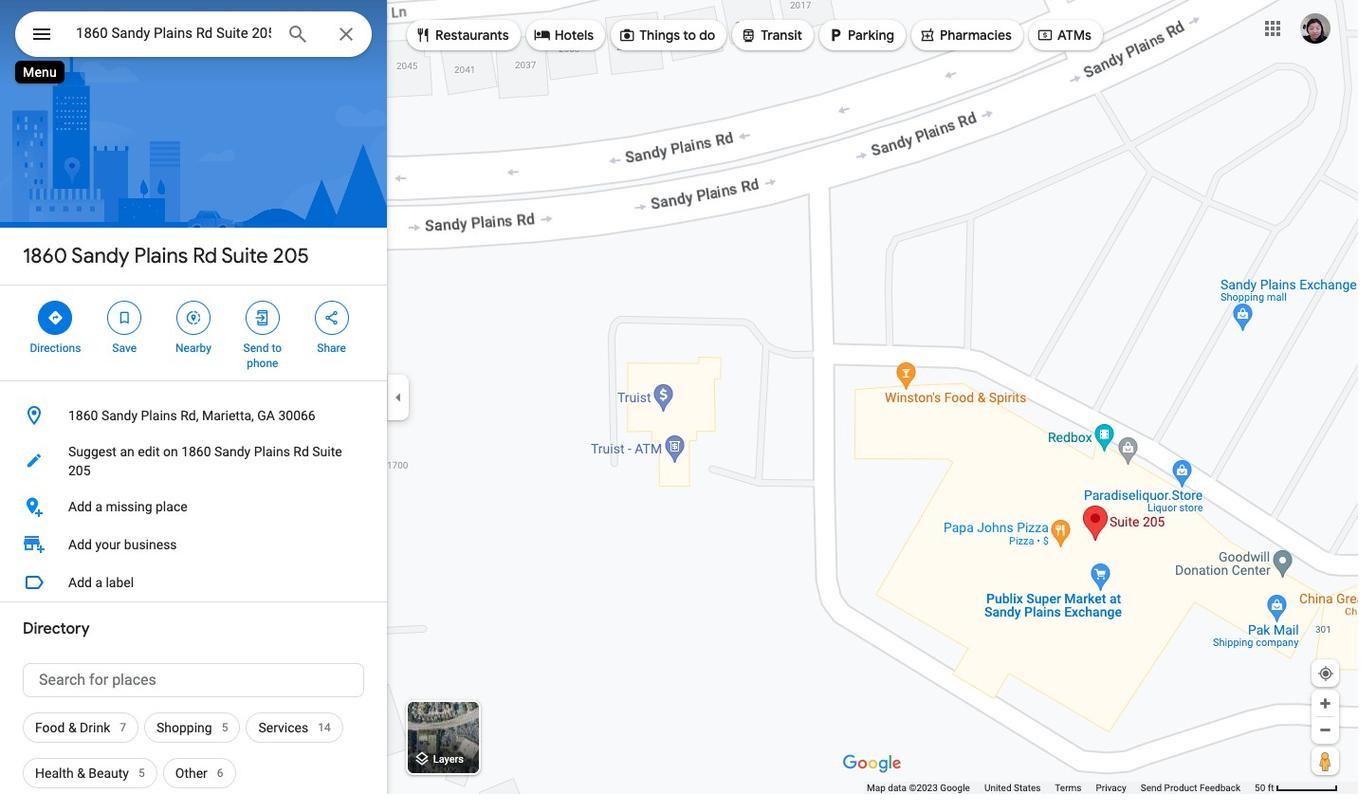 Task type: locate. For each thing, give the bounding box(es) containing it.
show street view coverage image
[[1312, 747, 1340, 775]]

0 vertical spatial to
[[683, 27, 696, 44]]

1 vertical spatial to
[[272, 342, 282, 355]]

& right 'food'
[[68, 720, 77, 735]]

 search field
[[15, 11, 372, 61]]

place
[[156, 499, 188, 514]]

1 horizontal spatial 5
[[222, 721, 228, 734]]

suite down the "30066"
[[312, 444, 342, 459]]

plains for rd,
[[141, 408, 177, 423]]

 atms
[[1037, 25, 1092, 46]]

1 a from the top
[[95, 499, 102, 514]]

food & drink 7
[[35, 720, 126, 735]]

food
[[35, 720, 65, 735]]

1 vertical spatial 1860
[[68, 408, 98, 423]]

add your business
[[68, 537, 177, 552]]

205
[[273, 243, 309, 269], [68, 463, 91, 478]]


[[534, 25, 551, 46]]

2 horizontal spatial 1860
[[181, 444, 211, 459]]

5 inside health & beauty 5
[[139, 767, 145, 780]]

other 6
[[175, 766, 224, 781]]

1860
[[23, 243, 67, 269], [68, 408, 98, 423], [181, 444, 211, 459]]

sandy down 'marietta,'
[[214, 444, 251, 459]]

1860 sandy plains rd, marietta, ga 30066 button
[[0, 397, 387, 435]]

suggest an edit on 1860 sandy plains rd suite 205
[[68, 444, 342, 478]]

plains inside button
[[141, 408, 177, 423]]

suite up 
[[222, 243, 268, 269]]

5 inside shopping 5
[[222, 721, 228, 734]]

rd
[[193, 243, 217, 269], [293, 444, 309, 459]]

0 horizontal spatial 1860
[[23, 243, 67, 269]]

none field inside 1860 sandy plains rd suite 205, marietta, ga 30066 "field"
[[76, 22, 271, 45]]

none text field inside the "1860 sandy plains rd suite 205" main content
[[23, 663, 364, 697]]

to left do
[[683, 27, 696, 44]]

send inside send to phone
[[243, 342, 269, 355]]

zoom out image
[[1319, 723, 1333, 737]]

1860 inside suggest an edit on 1860 sandy plains rd suite 205
[[181, 444, 211, 459]]

layers
[[433, 754, 464, 766]]

add left your
[[68, 537, 92, 552]]

1 vertical spatial 205
[[68, 463, 91, 478]]

send left product
[[1141, 783, 1162, 793]]

plains left rd,
[[141, 408, 177, 423]]

rd down the "30066"
[[293, 444, 309, 459]]

None field
[[76, 22, 271, 45]]

plains up 
[[134, 243, 188, 269]]

1 vertical spatial sandy
[[101, 408, 138, 423]]

send inside button
[[1141, 783, 1162, 793]]

&
[[68, 720, 77, 735], [77, 766, 85, 781]]

1 vertical spatial 5
[[139, 767, 145, 780]]

1 vertical spatial rd
[[293, 444, 309, 459]]

14
[[318, 721, 331, 734]]

sandy
[[72, 243, 129, 269], [101, 408, 138, 423], [214, 444, 251, 459]]

0 vertical spatial 5
[[222, 721, 228, 734]]

1 vertical spatial send
[[1141, 783, 1162, 793]]

to inside send to phone
[[272, 342, 282, 355]]

footer containing map data ©2023 google
[[867, 782, 1255, 794]]

5 right beauty
[[139, 767, 145, 780]]

sandy for 1860 sandy plains rd, marietta, ga 30066
[[101, 408, 138, 423]]

sandy up 
[[72, 243, 129, 269]]

add left label on the left bottom of the page
[[68, 575, 92, 590]]

edit
[[138, 444, 160, 459]]

send for send product feedback
[[1141, 783, 1162, 793]]

terms button
[[1055, 782, 1082, 794]]

send to phone
[[243, 342, 282, 370]]


[[415, 25, 432, 46]]

actions for 1860 sandy plains rd suite 205 region
[[0, 286, 387, 380]]

1 horizontal spatial rd
[[293, 444, 309, 459]]

plains
[[134, 243, 188, 269], [141, 408, 177, 423], [254, 444, 290, 459]]

privacy button
[[1096, 782, 1127, 794]]

0 vertical spatial add
[[68, 499, 92, 514]]

1 vertical spatial a
[[95, 575, 102, 590]]

2 vertical spatial 1860
[[181, 444, 211, 459]]

50 ft button
[[1255, 783, 1339, 793]]


[[619, 25, 636, 46]]

add a label button
[[0, 564, 387, 602]]

0 vertical spatial send
[[243, 342, 269, 355]]

hotels
[[555, 27, 594, 44]]

0 horizontal spatial 205
[[68, 463, 91, 478]]

2 a from the top
[[95, 575, 102, 590]]

50 ft
[[1255, 783, 1275, 793]]

health
[[35, 766, 74, 781]]

an
[[120, 444, 134, 459]]

zoom in image
[[1319, 696, 1333, 711]]

a for missing
[[95, 499, 102, 514]]

show your location image
[[1318, 665, 1335, 682]]

0 vertical spatial plains
[[134, 243, 188, 269]]

0 horizontal spatial send
[[243, 342, 269, 355]]

add
[[68, 499, 92, 514], [68, 537, 92, 552], [68, 575, 92, 590]]

0 vertical spatial suite
[[222, 243, 268, 269]]

product
[[1165, 783, 1198, 793]]

on
[[163, 444, 178, 459]]

to up phone
[[272, 342, 282, 355]]

footer
[[867, 782, 1255, 794]]

3 add from the top
[[68, 575, 92, 590]]

health & beauty 5
[[35, 766, 145, 781]]

0 horizontal spatial &
[[68, 720, 77, 735]]

suggest
[[68, 444, 117, 459]]

add left missing
[[68, 499, 92, 514]]

rd up 
[[193, 243, 217, 269]]

save
[[112, 342, 137, 355]]


[[919, 25, 936, 46]]

1860 inside button
[[68, 408, 98, 423]]

5
[[222, 721, 228, 734], [139, 767, 145, 780]]

send product feedback button
[[1141, 782, 1241, 794]]

sandy inside button
[[101, 408, 138, 423]]

0 vertical spatial &
[[68, 720, 77, 735]]

send up phone
[[243, 342, 269, 355]]

send for send to phone
[[243, 342, 269, 355]]

0 horizontal spatial to
[[272, 342, 282, 355]]

None text field
[[23, 663, 364, 697]]

2 vertical spatial sandy
[[214, 444, 251, 459]]

united states
[[985, 783, 1041, 793]]

2 add from the top
[[68, 537, 92, 552]]

feedback
[[1200, 783, 1241, 793]]

plains down ga
[[254, 444, 290, 459]]

1 horizontal spatial &
[[77, 766, 85, 781]]

1 horizontal spatial 1860
[[68, 408, 98, 423]]

1 horizontal spatial suite
[[312, 444, 342, 459]]

1 add from the top
[[68, 499, 92, 514]]

directions
[[30, 342, 81, 355]]

0 vertical spatial 1860
[[23, 243, 67, 269]]

1 horizontal spatial send
[[1141, 783, 1162, 793]]

sandy up an
[[101, 408, 138, 423]]

states
[[1014, 783, 1041, 793]]

share
[[317, 342, 346, 355]]

1860 up the 
[[23, 243, 67, 269]]

add your business link
[[0, 526, 387, 564]]

0 horizontal spatial rd
[[193, 243, 217, 269]]

0 vertical spatial sandy
[[72, 243, 129, 269]]

plains inside suggest an edit on 1860 sandy plains rd suite 205
[[254, 444, 290, 459]]

1 horizontal spatial to
[[683, 27, 696, 44]]

google account: michele murakami  
(michele.murakami@adept.ai) image
[[1301, 13, 1331, 43]]

1 vertical spatial add
[[68, 537, 92, 552]]

a
[[95, 499, 102, 514], [95, 575, 102, 590]]

0 vertical spatial a
[[95, 499, 102, 514]]

0 horizontal spatial 5
[[139, 767, 145, 780]]

0 vertical spatial 205
[[273, 243, 309, 269]]

& for beauty
[[77, 766, 85, 781]]

1 vertical spatial plains
[[141, 408, 177, 423]]

& right health
[[77, 766, 85, 781]]

suggest an edit on 1860 sandy plains rd suite 205 button
[[0, 435, 387, 488]]

1860 for 1860 sandy plains rd, marietta, ga 30066
[[68, 408, 98, 423]]

1860 right 'on' at the bottom left
[[181, 444, 211, 459]]

1 vertical spatial &
[[77, 766, 85, 781]]

1860 up suggest
[[68, 408, 98, 423]]

a left missing
[[95, 499, 102, 514]]

rd inside suggest an edit on 1860 sandy plains rd suite 205
[[293, 444, 309, 459]]

sandy for 1860 sandy plains rd suite 205
[[72, 243, 129, 269]]

add for add a label
[[68, 575, 92, 590]]

suite
[[222, 243, 268, 269], [312, 444, 342, 459]]

2 vertical spatial plains
[[254, 444, 290, 459]]

1 vertical spatial suite
[[312, 444, 342, 459]]

pharmacies
[[940, 27, 1012, 44]]

5 right shopping
[[222, 721, 228, 734]]

a left label on the left bottom of the page
[[95, 575, 102, 590]]


[[185, 307, 202, 328]]

sandy inside suggest an edit on 1860 sandy plains rd suite 205
[[214, 444, 251, 459]]

1860 sandy plains rd, marietta, ga 30066
[[68, 408, 316, 423]]

send product feedback
[[1141, 783, 1241, 793]]

your
[[95, 537, 121, 552]]


[[323, 307, 340, 328]]

2 vertical spatial add
[[68, 575, 92, 590]]

to
[[683, 27, 696, 44], [272, 342, 282, 355]]



Task type: vqa. For each thing, say whether or not it's contained in the screenshot.
50 Ft
yes



Task type: describe. For each thing, give the bounding box(es) containing it.
shopping 5
[[157, 720, 228, 735]]

united states button
[[985, 782, 1041, 794]]

ga
[[257, 408, 275, 423]]

 button
[[15, 11, 68, 61]]

1860 for 1860 sandy plains rd suite 205
[[23, 243, 67, 269]]

label
[[106, 575, 134, 590]]

add for add your business
[[68, 537, 92, 552]]

 hotels
[[534, 25, 594, 46]]

 parking
[[827, 25, 895, 46]]

 transit
[[740, 25, 803, 46]]

 pharmacies
[[919, 25, 1012, 46]]

rd,
[[180, 408, 199, 423]]

google
[[941, 783, 971, 793]]

google maps element
[[0, 0, 1359, 794]]


[[47, 307, 64, 328]]

205 inside suggest an edit on 1860 sandy plains rd suite 205
[[68, 463, 91, 478]]

restaurants
[[436, 27, 509, 44]]

a for label
[[95, 575, 102, 590]]

nearby
[[176, 342, 212, 355]]

add a missing place button
[[0, 488, 387, 526]]

footer inside google maps element
[[867, 782, 1255, 794]]

other
[[175, 766, 208, 781]]

add for add a missing place
[[68, 499, 92, 514]]

©2023
[[909, 783, 938, 793]]

parking
[[848, 27, 895, 44]]

0 horizontal spatial suite
[[222, 243, 268, 269]]

directory
[[23, 620, 90, 639]]


[[116, 307, 133, 328]]


[[254, 307, 271, 328]]

suite inside suggest an edit on 1860 sandy plains rd suite 205
[[312, 444, 342, 459]]

plains for rd
[[134, 243, 188, 269]]

map
[[867, 783, 886, 793]]

phone
[[247, 357, 278, 370]]


[[30, 21, 53, 47]]

privacy
[[1096, 783, 1127, 793]]

things
[[640, 27, 680, 44]]

1860 sandy plains rd suite 205
[[23, 243, 309, 269]]

add a label
[[68, 575, 134, 590]]

missing
[[106, 499, 152, 514]]

terms
[[1055, 783, 1082, 793]]

collapse side panel image
[[388, 387, 409, 408]]

ft
[[1268, 783, 1275, 793]]

shopping
[[157, 720, 212, 735]]

marietta,
[[202, 408, 254, 423]]

7
[[120, 721, 126, 734]]

drink
[[80, 720, 110, 735]]

united
[[985, 783, 1012, 793]]

services
[[258, 720, 309, 735]]


[[740, 25, 757, 46]]


[[827, 25, 845, 46]]

6
[[217, 767, 224, 780]]

do
[[700, 27, 716, 44]]

atms
[[1058, 27, 1092, 44]]

1860 sandy plains rd suite 205 main content
[[0, 0, 387, 794]]

transit
[[761, 27, 803, 44]]

services 14
[[258, 720, 331, 735]]

add a missing place
[[68, 499, 188, 514]]

& for drink
[[68, 720, 77, 735]]

map data ©2023 google
[[867, 783, 971, 793]]

 things to do
[[619, 25, 716, 46]]

1860 Sandy Plains Rd Suite 205, Marietta, GA 30066 field
[[15, 11, 372, 57]]

30066
[[278, 408, 316, 423]]

business
[[124, 537, 177, 552]]

0 vertical spatial rd
[[193, 243, 217, 269]]

beauty
[[89, 766, 129, 781]]


[[1037, 25, 1054, 46]]

50
[[1255, 783, 1266, 793]]

data
[[888, 783, 907, 793]]

 restaurants
[[415, 25, 509, 46]]

1 horizontal spatial 205
[[273, 243, 309, 269]]

to inside  things to do
[[683, 27, 696, 44]]



